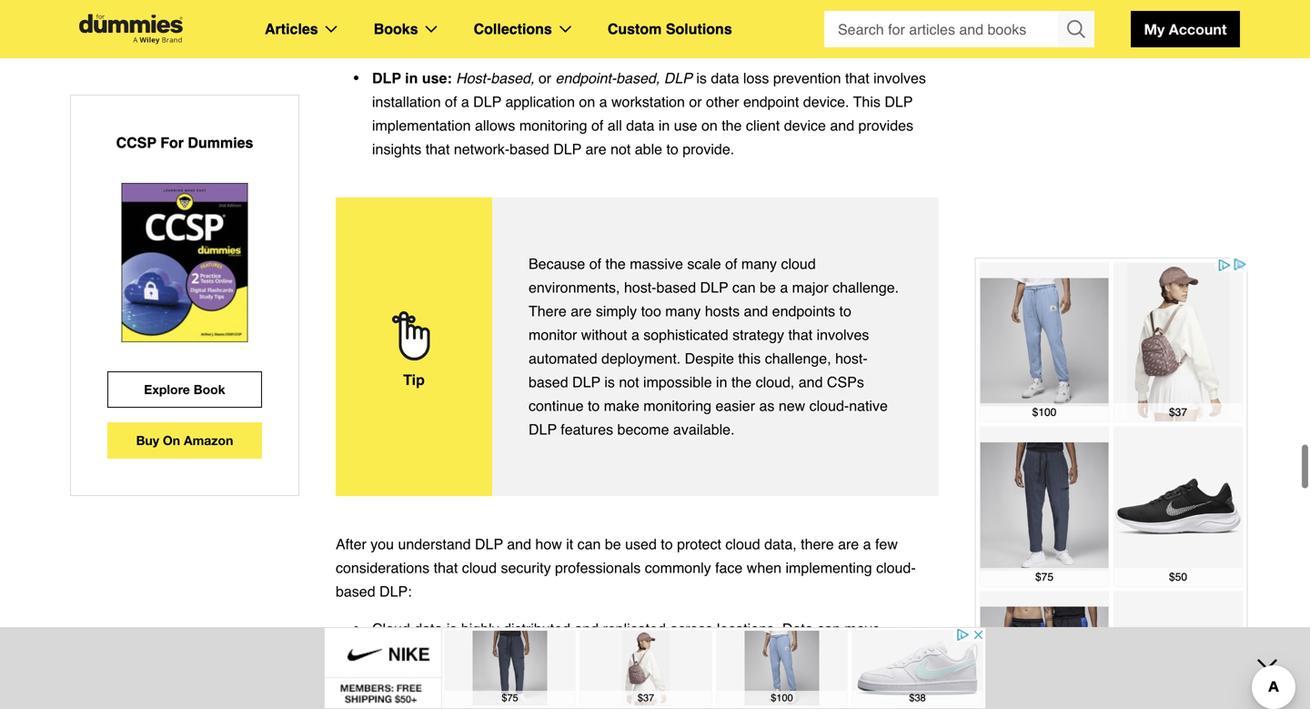 Task type: vqa. For each thing, say whether or not it's contained in the screenshot.
can
yes



Task type: locate. For each thing, give the bounding box(es) containing it.
0 vertical spatial can
[[733, 279, 756, 296]]

dlp up provides
[[885, 93, 913, 110]]

features
[[561, 421, 614, 438]]

1 horizontal spatial be
[[760, 279, 776, 296]]

the up worked
[[836, 668, 856, 685]]

based, up application
[[491, 70, 535, 86]]

are
[[586, 141, 607, 157], [571, 303, 592, 320], [838, 536, 860, 553]]

is up other
[[697, 70, 707, 86]]

because of the massive scale of many cloud environments, host-based dlp can be a major challenge. there are simply too many hosts and endpoints to monitor without a sophisticated strategy that involves automated deployment. despite this challenge, host- based dlp is not impossible in the cloud, and csps continue to make monitoring easier as new cloud-native dlp features become available.
[[529, 255, 899, 438]]

used
[[626, 536, 657, 553]]

1 horizontal spatial is
[[605, 374, 615, 391]]

is up make
[[605, 374, 615, 391]]

from down locations. in the right bottom of the page
[[743, 644, 772, 661]]

that
[[846, 70, 870, 86], [426, 141, 450, 157], [789, 326, 813, 343], [434, 559, 458, 576], [443, 691, 467, 708], [728, 691, 752, 708]]

2 horizontal spatial in
[[716, 374, 728, 391]]

workstation
[[612, 93, 685, 110]]

device
[[784, 117, 827, 134]]

2 between from the top
[[372, 668, 427, 685]]

collections
[[474, 20, 552, 37]]

1 horizontal spatial monitoring
[[644, 397, 712, 414]]

be down with
[[808, 691, 825, 708]]

use:
[[422, 70, 452, 86]]

custom solutions
[[608, 20, 733, 37]]

cloud- down csps
[[810, 397, 850, 414]]

endpoint-
[[556, 70, 617, 86]]

the left massive
[[606, 255, 626, 272]]

to up the features
[[588, 397, 600, 414]]

book
[[194, 382, 226, 397]]

locations.
[[717, 620, 779, 637]]

are down environments,
[[571, 303, 592, 320]]

monitoring
[[520, 117, 588, 134], [644, 397, 712, 414]]

1 vertical spatial are
[[571, 303, 592, 320]]

amazon
[[184, 433, 233, 448]]

availability,
[[527, 691, 597, 708]]

close this dialog image
[[1284, 635, 1302, 653]]

the up easier
[[732, 374, 752, 391]]

1 vertical spatial can
[[578, 536, 601, 553]]

provider.
[[599, 668, 655, 685]]

1 horizontal spatial on
[[702, 117, 718, 134]]

0 horizontal spatial many
[[666, 303, 701, 320]]

are inside "after you understand dlp and how it can be used to protect cloud data, there are a few considerations that cloud security professionals commonly face when implementing cloud- based dlp:"
[[838, 536, 860, 553]]

2 vertical spatial in
[[716, 374, 728, 391]]

challenges
[[654, 691, 723, 708]]

monitoring down application
[[520, 117, 588, 134]]

that down customer
[[443, 691, 467, 708]]

0 horizontal spatial cloud-
[[810, 397, 850, 414]]

in inside is data loss prevention that involves installation of a dlp application on a workstation or other endpoint device. this dlp implementation allows monitoring of all data in use on the client device and provides insights that network-based dlp are not able to provide.
[[659, 117, 670, 134]]

1 horizontal spatial from
[[743, 644, 772, 661]]

data down storage,
[[860, 668, 889, 685]]

to inside is data loss prevention that involves installation of a dlp application on a workstation or other endpoint device. this dlp implementation allows monitoring of all data in use on the client device and provides insights that network-based dlp are not able to provide.
[[667, 141, 679, 157]]

1 vertical spatial monitoring
[[644, 397, 712, 414]]

involves down endpoints
[[817, 326, 870, 343]]

0 vertical spatial monitoring
[[520, 117, 588, 134]]

2 vertical spatial is
[[447, 620, 457, 637]]

strategy
[[733, 326, 785, 343]]

0 horizontal spatial can
[[578, 536, 601, 553]]

1 vertical spatial host-
[[836, 350, 868, 367]]

to inside "after you understand dlp and how it can be used to protect cloud data, there are a few considerations that cloud security professionals commonly face when implementing cloud- based dlp:"
[[661, 536, 673, 553]]

in left use
[[659, 117, 670, 134]]

1 horizontal spatial or
[[689, 93, 702, 110]]

that up challenge,
[[789, 326, 813, 343]]

and up security
[[507, 536, 532, 553]]

center
[[581, 644, 622, 661]]

0 vertical spatial on
[[579, 93, 596, 110]]

0 horizontal spatial is
[[447, 620, 457, 637]]

monitoring inside is data loss prevention that involves installation of a dlp application on a workstation or other endpoint device. this dlp implementation allows monitoring of all data in use on the client device and provides insights that network-based dlp are not able to provide.
[[520, 117, 588, 134]]

or up use
[[689, 93, 702, 110]]

1 vertical spatial on
[[702, 117, 718, 134]]

0 horizontal spatial this
[[659, 668, 686, 685]]

1 vertical spatial between
[[372, 668, 427, 685]]

a left few
[[864, 536, 872, 553]]

2 horizontal spatial or
[[884, 644, 897, 661]]

many right scale on the top right of page
[[742, 255, 777, 272]]

1 vertical spatial is
[[605, 374, 615, 391]]

other
[[706, 93, 740, 110]]

of
[[445, 93, 457, 110], [592, 117, 604, 134], [590, 255, 602, 272], [726, 255, 738, 272]]

commonly
[[645, 559, 712, 576]]

advertisement element
[[975, 258, 1249, 709], [324, 627, 987, 709]]

dlp up security
[[475, 536, 503, 553]]

servers,
[[431, 644, 483, 661]]

0 vertical spatial are
[[586, 141, 607, 157]]

are inside because of the massive scale of many cloud environments, host-based dlp can be a major challenge. there are simply too many hosts and endpoints to monitor without a sophisticated strategy that involves automated deployment. despite this challenge, host- based dlp is not impossible in the cloud, and csps continue to make monitoring easier as new cloud-native dlp features become available.
[[571, 303, 592, 320]]

dlp
[[372, 70, 401, 86], [664, 70, 693, 86], [474, 93, 502, 110], [885, 93, 913, 110], [554, 141, 582, 157], [701, 279, 729, 296], [573, 374, 601, 391], [529, 421, 557, 438], [475, 536, 503, 553]]

1 horizontal spatial can
[[733, 279, 756, 296]]

0 vertical spatial involves
[[874, 70, 927, 86]]

host-
[[456, 70, 491, 86]]

after you understand dlp and how it can be used to protect cloud data, there are a few considerations that cloud security professionals commonly face when implementing cloud- based dlp:
[[336, 536, 916, 600]]

be inside because of the massive scale of many cloud environments, host-based dlp can be a major challenge. there are simply too many hosts and endpoints to monitor without a sophisticated strategy that involves automated deployment. despite this challenge, host- based dlp is not impossible in the cloud, and csps continue to make monitoring easier as new cloud-native dlp features become available.
[[760, 279, 776, 296]]

1 vertical spatial involves
[[817, 326, 870, 343]]

0 horizontal spatial involves
[[817, 326, 870, 343]]

on up provide.
[[702, 117, 718, 134]]

able
[[635, 141, 663, 157]]

2 horizontal spatial be
[[808, 691, 825, 708]]

and down device.
[[831, 117, 855, 134]]

1 horizontal spatial in
[[659, 117, 670, 134]]

a down the servers,
[[431, 668, 440, 685]]

with
[[806, 668, 832, 685]]

books
[[374, 20, 418, 37]]

it
[[566, 536, 574, 553]]

this up provides
[[854, 93, 881, 110]]

to right used
[[661, 536, 673, 553]]

make
[[604, 397, 640, 414]]

be left used
[[605, 536, 621, 553]]

2 vertical spatial or
[[884, 644, 897, 661]]

not up make
[[619, 374, 640, 391]]

cloud inside because of the massive scale of many cloud environments, host-based dlp can be a major challenge. there are simply too many hosts and endpoints to monitor without a sophisticated strategy that involves automated deployment. despite this challenge, host- based dlp is not impossible in the cloud, and csps continue to make monitoring easier as new cloud-native dlp features become available.
[[782, 255, 816, 272]]

2 horizontal spatial can
[[818, 620, 841, 637]]

0 vertical spatial this
[[854, 93, 881, 110]]

that up device.
[[846, 70, 870, 86]]

0 vertical spatial be
[[760, 279, 776, 296]]

host-
[[624, 279, 657, 296], [836, 350, 868, 367]]

data right one
[[549, 644, 577, 661]]

this down another,
[[659, 668, 686, 685]]

dlp up allows
[[474, 93, 502, 110]]

many up the sophisticated
[[666, 303, 701, 320]]

0 vertical spatial or
[[539, 70, 552, 86]]

2 horizontal spatial is
[[697, 70, 707, 86]]

environments,
[[529, 279, 620, 296]]

and up center
[[575, 620, 599, 637]]

of right scale on the top right of page
[[726, 255, 738, 272]]

can inside "after you understand dlp and how it can be used to protect cloud data, there are a few considerations that cloud security professionals commonly face when implementing cloud- based dlp:"
[[578, 536, 601, 553]]

explore
[[144, 382, 190, 397]]

in down despite
[[716, 374, 728, 391]]

involves inside because of the massive scale of many cloud environments, host-based dlp can be a major challenge. there are simply too many hosts and endpoints to monitor without a sophisticated strategy that involves automated deployment. despite this challenge, host- based dlp is not impossible in the cloud, and csps continue to make monitoring easier as new cloud-native dlp features become available.
[[817, 326, 870, 343]]

0 vertical spatial between
[[372, 644, 427, 661]]

few
[[876, 536, 898, 553]]

for
[[160, 134, 184, 151]]

can right data
[[818, 620, 841, 637]]

1 from from the left
[[487, 644, 516, 661]]

2 based, from the left
[[617, 70, 660, 86]]

1 vertical spatial not
[[619, 374, 640, 391]]

in up installation
[[405, 70, 418, 86]]

based down allows
[[510, 141, 550, 157]]

cloud inside cloud data is highly distributed and replicated across locations. data can move between servers, from one data center to another, to and from backup storage, or between a customer and the cloud provider. this movement, along with the data replication that ensures availability, present challenges that need to be worked thro
[[560, 668, 595, 685]]

between up replication
[[372, 668, 427, 685]]

2 vertical spatial can
[[818, 620, 841, 637]]

and
[[831, 117, 855, 134], [744, 303, 769, 320], [799, 374, 823, 391], [507, 536, 532, 553], [575, 620, 599, 637], [715, 644, 739, 661], [508, 668, 532, 685]]

1 horizontal spatial this
[[854, 93, 881, 110]]

1 horizontal spatial many
[[742, 255, 777, 272]]

1 vertical spatial this
[[659, 668, 686, 685]]

1 vertical spatial in
[[659, 117, 670, 134]]

can up 'hosts'
[[733, 279, 756, 296]]

host- up too
[[624, 279, 657, 296]]

ensures
[[471, 691, 523, 708]]

based, up the workstation
[[617, 70, 660, 86]]

a down endpoint-
[[600, 93, 608, 110]]

or up application
[[539, 70, 552, 86]]

1 vertical spatial be
[[605, 536, 621, 553]]

based down considerations
[[336, 583, 376, 600]]

on down endpoint-
[[579, 93, 596, 110]]

0 vertical spatial in
[[405, 70, 418, 86]]

0 horizontal spatial in
[[405, 70, 418, 86]]

be left "major"
[[760, 279, 776, 296]]

challenge,
[[765, 350, 832, 367]]

the down other
[[722, 117, 742, 134]]

understand
[[398, 536, 471, 553]]

2 from from the left
[[743, 644, 772, 661]]

0 horizontal spatial from
[[487, 644, 516, 661]]

continue
[[529, 397, 584, 414]]

after
[[336, 536, 367, 553]]

cloud up "major"
[[782, 255, 816, 272]]

of up environments,
[[590, 255, 602, 272]]

0 vertical spatial is
[[697, 70, 707, 86]]

cloud data is highly distributed and replicated across locations. data can move between servers, from one data center to another, to and from backup storage, or between a customer and the cloud provider. this movement, along with the data replication that ensures availability, present challenges that need to be worked thro
[[372, 620, 929, 709]]

0 horizontal spatial monitoring
[[520, 117, 588, 134]]

security
[[501, 559, 551, 576]]

available.
[[674, 421, 735, 438]]

not inside is data loss prevention that involves installation of a dlp application on a workstation or other endpoint device. this dlp implementation allows monitoring of all data in use on the client device and provides insights that network-based dlp are not able to provide.
[[611, 141, 631, 157]]

open collections list image
[[560, 25, 572, 33]]

0 horizontal spatial on
[[579, 93, 596, 110]]

articles
[[265, 20, 318, 37]]

a up deployment.
[[632, 326, 640, 343]]

and inside "after you understand dlp and how it can be used to protect cloud data, there are a few considerations that cloud security professionals commonly face when implementing cloud- based dlp:"
[[507, 536, 532, 553]]

buy
[[136, 433, 159, 448]]

1 vertical spatial or
[[689, 93, 702, 110]]

involves up provides
[[874, 70, 927, 86]]

0 vertical spatial many
[[742, 255, 777, 272]]

monitoring inside because of the massive scale of many cloud environments, host-based dlp can be a major challenge. there are simply too many hosts and endpoints to monitor without a sophisticated strategy that involves automated deployment. despite this challenge, host- based dlp is not impossible in the cloud, and csps continue to make monitoring easier as new cloud-native dlp features become available.
[[644, 397, 712, 414]]

between down cloud
[[372, 644, 427, 661]]

host- up csps
[[836, 350, 868, 367]]

scale
[[688, 255, 722, 272]]

are up implementing
[[838, 536, 860, 553]]

is inside because of the massive scale of many cloud environments, host-based dlp can be a major challenge. there are simply too many hosts and endpoints to monitor without a sophisticated strategy that involves automated deployment. despite this challenge, host- based dlp is not impossible in the cloud, and csps continue to make monitoring easier as new cloud-native dlp features become available.
[[605, 374, 615, 391]]

2 vertical spatial are
[[838, 536, 860, 553]]

a down the host-
[[461, 93, 469, 110]]

1 horizontal spatial based,
[[617, 70, 660, 86]]

sophisticated
[[644, 326, 729, 343]]

monitoring down the impossible
[[644, 397, 712, 414]]

need
[[756, 691, 788, 708]]

2 vertical spatial be
[[808, 691, 825, 708]]

cloud
[[782, 255, 816, 272], [726, 536, 761, 553], [462, 559, 497, 576], [560, 668, 595, 685]]

cloud- down few
[[877, 559, 916, 576]]

automated
[[529, 350, 598, 367]]

0 horizontal spatial based,
[[491, 70, 535, 86]]

or right storage,
[[884, 644, 897, 661]]

group
[[825, 11, 1095, 47]]

from left one
[[487, 644, 516, 661]]

is inside cloud data is highly distributed and replicated across locations. data can move between servers, from one data center to another, to and from backup storage, or between a customer and the cloud provider. this movement, along with the data replication that ensures availability, present challenges that need to be worked thro
[[447, 620, 457, 637]]

this
[[854, 93, 881, 110], [659, 668, 686, 685]]

or
[[539, 70, 552, 86], [689, 93, 702, 110], [884, 644, 897, 661]]

0 vertical spatial not
[[611, 141, 631, 157]]

is up the servers,
[[447, 620, 457, 637]]

easier
[[716, 397, 756, 414]]

not down all at the top
[[611, 141, 631, 157]]

custom
[[608, 20, 662, 37]]

0 horizontal spatial be
[[605, 536, 621, 553]]

replicated
[[603, 620, 666, 637]]

logo image
[[70, 14, 192, 44]]

cloud up face
[[726, 536, 761, 553]]

be
[[760, 279, 776, 296], [605, 536, 621, 553], [808, 691, 825, 708]]

be inside cloud data is highly distributed and replicated across locations. data can move between servers, from one data center to another, to and from backup storage, or between a customer and the cloud provider. this movement, along with the data replication that ensures availability, present challenges that need to be worked thro
[[808, 691, 825, 708]]

can right it
[[578, 536, 601, 553]]

to right able
[[667, 141, 679, 157]]

explore book link
[[107, 371, 262, 408]]

the
[[722, 117, 742, 134], [606, 255, 626, 272], [732, 374, 752, 391], [536, 668, 556, 685], [836, 668, 856, 685]]

protect
[[677, 536, 722, 553]]

are left able
[[586, 141, 607, 157]]

cloud up availability,
[[560, 668, 595, 685]]

and down challenge,
[[799, 374, 823, 391]]

when
[[747, 559, 782, 576]]

new
[[779, 397, 806, 414]]

is
[[697, 70, 707, 86], [605, 374, 615, 391], [447, 620, 457, 637]]

0 horizontal spatial or
[[539, 70, 552, 86]]

or inside is data loss prevention that involves installation of a dlp application on a workstation or other endpoint device. this dlp implementation allows monitoring of all data in use on the client device and provides insights that network-based dlp are not able to provide.
[[689, 93, 702, 110]]

that down "understand"
[[434, 559, 458, 576]]

1 vertical spatial cloud-
[[877, 559, 916, 576]]

dummies
[[188, 134, 253, 151]]

0 vertical spatial cloud-
[[810, 397, 850, 414]]

1 horizontal spatial cloud-
[[877, 559, 916, 576]]

not
[[611, 141, 631, 157], [619, 374, 640, 391]]

open book categories image
[[426, 25, 438, 33]]

0 vertical spatial host-
[[624, 279, 657, 296]]

ccsp for dummies
[[116, 134, 253, 151]]

1 horizontal spatial involves
[[874, 70, 927, 86]]

impossible
[[644, 374, 712, 391]]



Task type: describe. For each thing, give the bounding box(es) containing it.
endpoints
[[773, 303, 836, 320]]

face
[[716, 559, 743, 576]]

ccsp
[[116, 134, 156, 151]]

data up the servers,
[[414, 620, 443, 637]]

highly
[[461, 620, 499, 637]]

account
[[1170, 20, 1228, 38]]

this inside cloud data is highly distributed and replicated across locations. data can move between servers, from one data center to another, to and from backup storage, or between a customer and the cloud provider. this movement, along with the data replication that ensures availability, present challenges that need to be worked thro
[[659, 668, 686, 685]]

0 horizontal spatial host-
[[624, 279, 657, 296]]

on
[[163, 433, 180, 448]]

not inside because of the massive scale of many cloud environments, host-based dlp can be a major challenge. there are simply too many hosts and endpoints to monitor without a sophisticated strategy that involves automated deployment. despite this challenge, host- based dlp is not impossible in the cloud, and csps continue to make monitoring easier as new cloud-native dlp features become available.
[[619, 374, 640, 391]]

worked
[[829, 691, 876, 708]]

explore book
[[144, 382, 226, 397]]

massive
[[630, 255, 684, 272]]

can inside cloud data is highly distributed and replicated across locations. data can move between servers, from one data center to another, to and from backup storage, or between a customer and the cloud provider. this movement, along with the data replication that ensures availability, present challenges that need to be worked thro
[[818, 620, 841, 637]]

another,
[[642, 644, 695, 661]]

buy on amazon
[[136, 433, 233, 448]]

cloud left security
[[462, 559, 497, 576]]

across
[[670, 620, 713, 637]]

dlp down automated
[[573, 374, 601, 391]]

cloud- inside because of the massive scale of many cloud environments, host-based dlp can be a major challenge. there are simply too many hosts and endpoints to monitor without a sophisticated strategy that involves automated deployment. despite this challenge, host- based dlp is not impossible in the cloud, and csps continue to make monitoring easier as new cloud-native dlp features become available.
[[810, 397, 850, 414]]

network-
[[454, 141, 510, 157]]

can inside because of the massive scale of many cloud environments, host-based dlp can be a major challenge. there are simply too many hosts and endpoints to monitor without a sophisticated strategy that involves automated deployment. despite this challenge, host- based dlp is not impossible in the cloud, and csps continue to make monitoring easier as new cloud-native dlp features become available.
[[733, 279, 756, 296]]

the down one
[[536, 668, 556, 685]]

client
[[746, 117, 780, 134]]

based inside "after you understand dlp and how it can be used to protect cloud data, there are a few considerations that cloud security professionals commonly face when implementing cloud- based dlp:"
[[336, 583, 376, 600]]

storage,
[[827, 644, 880, 661]]

too
[[641, 303, 662, 320]]

that inside "after you understand dlp and how it can be used to protect cloud data, there are a few considerations that cloud security professionals commonly face when implementing cloud- based dlp:"
[[434, 559, 458, 576]]

dlp down "continue" in the left of the page
[[529, 421, 557, 438]]

this
[[739, 350, 761, 367]]

endpoint
[[744, 93, 800, 110]]

involves inside is data loss prevention that involves installation of a dlp application on a workstation or other endpoint device. this dlp implementation allows monitoring of all data in use on the client device and provides insights that network-based dlp are not able to provide.
[[874, 70, 927, 86]]

application
[[506, 93, 575, 110]]

data up other
[[711, 70, 740, 86]]

dlp in use: host-based, or endpoint-based, dlp
[[372, 70, 693, 86]]

provide.
[[683, 141, 735, 157]]

the inside is data loss prevention that involves installation of a dlp application on a workstation or other endpoint device. this dlp implementation allows monitoring of all data in use on the client device and provides insights that network-based dlp are not able to provide.
[[722, 117, 742, 134]]

you
[[371, 536, 394, 553]]

data
[[783, 620, 814, 637]]

be inside "after you understand dlp and how it can be used to protect cloud data, there are a few considerations that cloud security professionals commonly face when implementing cloud- based dlp:"
[[605, 536, 621, 553]]

1 horizontal spatial host-
[[836, 350, 868, 367]]

dlp up 'hosts'
[[701, 279, 729, 296]]

that inside because of the massive scale of many cloud environments, host-based dlp can be a major challenge. there are simply too many hosts and endpoints to monitor without a sophisticated strategy that involves automated deployment. despite this challenge, host- based dlp is not impossible in the cloud, and csps continue to make monitoring easier as new cloud-native dlp features become available.
[[789, 326, 813, 343]]

deployment.
[[602, 350, 681, 367]]

backup
[[776, 644, 823, 661]]

1 between from the top
[[372, 644, 427, 661]]

dlp up the workstation
[[664, 70, 693, 86]]

movement,
[[690, 668, 762, 685]]

and inside is data loss prevention that involves installation of a dlp application on a workstation or other endpoint device. this dlp implementation allows monitoring of all data in use on the client device and provides insights that network-based dlp are not able to provide.
[[831, 117, 855, 134]]

book image image
[[121, 183, 248, 342]]

my account
[[1145, 20, 1228, 38]]

csps
[[827, 374, 865, 391]]

implementing
[[786, 559, 873, 576]]

to down across
[[699, 644, 711, 661]]

dlp:
[[380, 583, 412, 600]]

major
[[793, 279, 829, 296]]

of left all at the top
[[592, 117, 604, 134]]

one
[[520, 644, 545, 661]]

or inside cloud data is highly distributed and replicated across locations. data can move between servers, from one data center to another, to and from backup storage, or between a customer and the cloud provider. this movement, along with the data replication that ensures availability, present challenges that need to be worked thro
[[884, 644, 897, 661]]

Search for articles and books text field
[[825, 11, 1061, 47]]

is data loss prevention that involves installation of a dlp application on a workstation or other endpoint device. this dlp implementation allows monitoring of all data in use on the client device and provides insights that network-based dlp are not able to provide.
[[372, 70, 927, 157]]

use
[[674, 117, 698, 134]]

to down replicated
[[626, 644, 638, 661]]

a inside "after you understand dlp and how it can be used to protect cloud data, there are a few considerations that cloud security professionals commonly face when implementing cloud- based dlp:"
[[864, 536, 872, 553]]

installation
[[372, 93, 441, 110]]

are inside is data loss prevention that involves installation of a dlp application on a workstation or other endpoint device. this dlp implementation allows monitoring of all data in use on the client device and provides insights that network-based dlp are not able to provide.
[[586, 141, 607, 157]]

allows
[[475, 117, 516, 134]]

challenge.
[[833, 279, 899, 296]]

that down movement,
[[728, 691, 752, 708]]

a inside cloud data is highly distributed and replicated across locations. data can move between servers, from one data center to another, to and from backup storage, or between a customer and the cloud provider. this movement, along with the data replication that ensures availability, present challenges that need to be worked thro
[[431, 668, 440, 685]]

data down the workstation
[[627, 117, 655, 134]]

data,
[[765, 536, 797, 553]]

custom solutions link
[[608, 17, 733, 41]]

cloud,
[[756, 374, 795, 391]]

implementation
[[372, 117, 471, 134]]

of down use:
[[445, 93, 457, 110]]

as
[[760, 397, 775, 414]]

how
[[536, 536, 562, 553]]

present
[[601, 691, 650, 708]]

there
[[801, 536, 834, 553]]

along
[[766, 668, 802, 685]]

buy on amazon link
[[107, 422, 262, 459]]

and up movement,
[[715, 644, 739, 661]]

become
[[618, 421, 670, 438]]

without
[[582, 326, 628, 343]]

in inside because of the massive scale of many cloud environments, host-based dlp can be a major challenge. there are simply too many hosts and endpoints to monitor without a sophisticated strategy that involves automated deployment. despite this challenge, host- based dlp is not impossible in the cloud, and csps continue to make monitoring easier as new cloud-native dlp features become available.
[[716, 374, 728, 391]]

hosts
[[705, 303, 740, 320]]

open article categories image
[[326, 25, 337, 33]]

cloud- inside "after you understand dlp and how it can be used to protect cloud data, there are a few considerations that cloud security professionals commonly face when implementing cloud- based dlp:"
[[877, 559, 916, 576]]

and up the strategy
[[744, 303, 769, 320]]

a left "major"
[[780, 279, 789, 296]]

to down challenge.
[[840, 303, 852, 320]]

that down implementation
[[426, 141, 450, 157]]

move
[[845, 620, 881, 637]]

dlp inside "after you understand dlp and how it can be used to protect cloud data, there are a few considerations that cloud security professionals commonly face when implementing cloud- based dlp:"
[[475, 536, 503, 553]]

provides
[[859, 117, 914, 134]]

my account link
[[1132, 11, 1241, 47]]

based up "continue" in the left of the page
[[529, 374, 569, 391]]

based inside is data loss prevention that involves installation of a dlp application on a workstation or other endpoint device. this dlp implementation allows monitoring of all data in use on the client device and provides insights that network-based dlp are not able to provide.
[[510, 141, 550, 157]]

solutions
[[666, 20, 733, 37]]

dlp down application
[[554, 141, 582, 157]]

1 vertical spatial many
[[666, 303, 701, 320]]

to right need
[[792, 691, 804, 708]]

simply
[[596, 303, 637, 320]]

prevention
[[774, 70, 842, 86]]

this inside is data loss prevention that involves installation of a dlp application on a workstation or other endpoint device. this dlp implementation allows monitoring of all data in use on the client device and provides insights that network-based dlp are not able to provide.
[[854, 93, 881, 110]]

all
[[608, 117, 622, 134]]

native
[[850, 397, 888, 414]]

dlp up installation
[[372, 70, 401, 86]]

loss
[[744, 70, 770, 86]]

is inside is data loss prevention that involves installation of a dlp application on a workstation or other endpoint device. this dlp implementation allows monitoring of all data in use on the client device and provides insights that network-based dlp are not able to provide.
[[697, 70, 707, 86]]

because
[[529, 255, 586, 272]]

1 based, from the left
[[491, 70, 535, 86]]

based down massive
[[657, 279, 697, 296]]

and down one
[[508, 668, 532, 685]]



